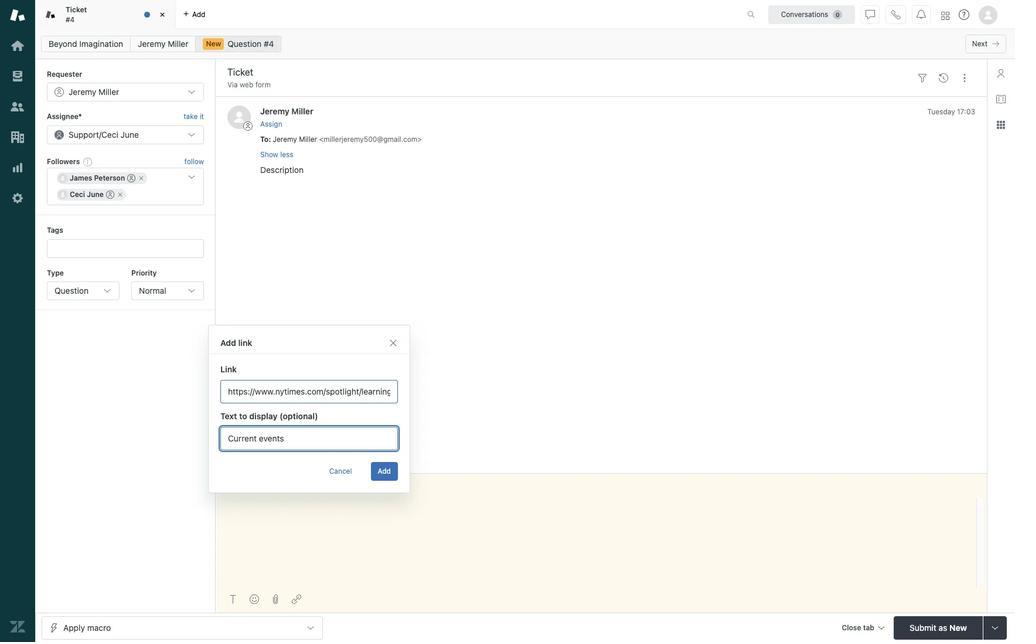 Task type: describe. For each thing, give the bounding box(es) containing it.
reporting image
[[10, 160, 25, 175]]

organizations image
[[10, 130, 25, 145]]

17:03
[[958, 108, 976, 116]]

zendesk products image
[[942, 11, 950, 20]]

cancel
[[329, 467, 352, 476]]

views image
[[10, 69, 25, 84]]

0 horizontal spatial jeremy miller link
[[130, 36, 196, 52]]

miller for jeremy miller
[[168, 39, 188, 49]]

web
[[240, 80, 253, 89]]

text to display (optional)
[[220, 411, 318, 421]]

via web form
[[227, 80, 271, 89]]

beyond imagination
[[49, 39, 123, 49]]

main element
[[0, 0, 35, 642]]

Tuesday 17:03 text field
[[928, 108, 976, 116]]

zendesk support image
[[10, 8, 25, 23]]

add link (cmd k) image
[[292, 595, 301, 604]]

conversations button
[[769, 5, 855, 24]]

priority
[[131, 268, 157, 277]]

text
[[220, 411, 237, 421]]

insert emojis image
[[250, 595, 259, 604]]

assignee*
[[47, 112, 82, 121]]

follow
[[184, 157, 204, 166]]

admin image
[[10, 191, 25, 206]]

question
[[55, 286, 89, 295]]

add link
[[220, 338, 252, 348]]

Subject field
[[225, 65, 910, 79]]

normal
[[139, 286, 166, 295]]

miller for jeremy miller assign
[[292, 106, 314, 116]]

jeremy miller assign
[[260, 106, 314, 128]]

beyond imagination link
[[41, 36, 131, 52]]

format text image
[[229, 595, 238, 604]]

events image
[[939, 73, 949, 83]]

new inside secondary element
[[206, 39, 221, 48]]

question button
[[47, 281, 120, 300]]

take it button
[[184, 111, 204, 123]]

type
[[47, 268, 64, 277]]

jeremy miller
[[138, 39, 188, 49]]

add link dialog
[[208, 325, 410, 493]]

1 vertical spatial new
[[950, 622, 967, 632]]

customers image
[[10, 99, 25, 114]]

to : jeremy miller <millerjeremy500@gmail.com>
[[260, 135, 422, 143]]

secondary element
[[35, 32, 1016, 56]]

add button
[[371, 462, 398, 481]]

2 vertical spatial jeremy
[[273, 135, 297, 143]]

to
[[239, 411, 247, 421]]

Text to display (optional) field
[[220, 427, 398, 450]]

:
[[269, 135, 271, 143]]

add for add
[[378, 467, 391, 476]]

avatar image
[[227, 106, 251, 129]]

imagination
[[79, 39, 123, 49]]

jeremy for jeremy miller
[[138, 39, 166, 49]]

form
[[255, 80, 271, 89]]

description
[[260, 165, 304, 175]]

tabs tab list
[[35, 0, 735, 29]]

follow button
[[184, 157, 204, 167]]

close modal image
[[389, 338, 398, 348]]

new link
[[196, 36, 282, 52]]



Task type: locate. For each thing, give the bounding box(es) containing it.
1 horizontal spatial jeremy miller link
[[260, 106, 314, 116]]

miller inside the jeremy miller assign
[[292, 106, 314, 116]]

assign button
[[260, 119, 282, 129]]

it
[[200, 112, 204, 121]]

assign
[[260, 119, 282, 128]]

submit as new
[[910, 622, 967, 632]]

0 vertical spatial new
[[206, 39, 221, 48]]

miller up 'less'
[[292, 106, 314, 116]]

tags
[[47, 226, 63, 235]]

jeremy miller link
[[130, 36, 196, 52], [260, 106, 314, 116]]

customer context image
[[997, 69, 1006, 78]]

beyond
[[49, 39, 77, 49]]

ticket #4
[[66, 5, 87, 24]]

show less
[[260, 150, 294, 159]]

2 vertical spatial miller
[[299, 135, 317, 143]]

add
[[220, 338, 236, 348], [378, 467, 391, 476]]

show less button
[[260, 150, 294, 160]]

new
[[206, 39, 221, 48], [950, 622, 967, 632]]

cancel button
[[322, 462, 359, 481]]

link
[[238, 338, 252, 348]]

add for add link
[[220, 338, 236, 348]]

link
[[220, 364, 237, 374]]

new right as
[[950, 622, 967, 632]]

0 horizontal spatial new
[[206, 39, 221, 48]]

jeremy up assign
[[260, 106, 290, 116]]

tuesday
[[928, 108, 956, 116]]

miller inside secondary element
[[168, 39, 188, 49]]

tab containing ticket
[[35, 0, 176, 29]]

<millerjeremy500@gmail.com>
[[319, 135, 422, 143]]

next button
[[966, 35, 1007, 53]]

next
[[973, 39, 988, 48]]

add attachment image
[[271, 595, 280, 604]]

jeremy miller link down close icon
[[130, 36, 196, 52]]

miller
[[168, 39, 188, 49], [292, 106, 314, 116], [299, 135, 317, 143]]

jeremy
[[138, 39, 166, 49], [260, 106, 290, 116], [273, 135, 297, 143]]

via
[[227, 80, 238, 89]]

normal button
[[131, 281, 204, 300]]

tab
[[35, 0, 176, 29]]

1 horizontal spatial add
[[378, 467, 391, 476]]

add right cancel
[[378, 467, 391, 476]]

ticket
[[66, 5, 87, 14]]

take it
[[184, 112, 204, 121]]

to
[[260, 135, 269, 143]]

display
[[249, 411, 278, 421]]

0 vertical spatial add
[[220, 338, 236, 348]]

conversations
[[781, 10, 829, 18]]

0 horizontal spatial add
[[220, 338, 236, 348]]

1 vertical spatial add
[[378, 467, 391, 476]]

1 horizontal spatial new
[[950, 622, 967, 632]]

1 vertical spatial jeremy
[[260, 106, 290, 116]]

add left link
[[220, 338, 236, 348]]

0 vertical spatial jeremy miller link
[[130, 36, 196, 52]]

jeremy miller link up assign
[[260, 106, 314, 116]]

Link field
[[220, 380, 398, 403]]

knowledge image
[[997, 94, 1006, 104]]

jeremy right :
[[273, 135, 297, 143]]

0 vertical spatial jeremy
[[138, 39, 166, 49]]

less
[[280, 150, 294, 159]]

Internal note composer text field
[[222, 499, 973, 523]]

new right the jeremy miller
[[206, 39, 221, 48]]

as
[[939, 622, 948, 632]]

get help image
[[959, 9, 970, 20]]

1 vertical spatial jeremy miller link
[[260, 106, 314, 116]]

0 vertical spatial miller
[[168, 39, 188, 49]]

submit
[[910, 622, 937, 632]]

close image
[[157, 9, 168, 21]]

tuesday 17:03
[[928, 108, 976, 116]]

jeremy inside the jeremy miller assign
[[260, 106, 290, 116]]

1 vertical spatial miller
[[292, 106, 314, 116]]

#4
[[66, 15, 75, 24]]

jeremy down close icon
[[138, 39, 166, 49]]

add inside button
[[378, 467, 391, 476]]

take
[[184, 112, 198, 121]]

zendesk image
[[10, 619, 25, 634]]

apps image
[[997, 120, 1006, 130]]

miller down the jeremy miller assign on the top of page
[[299, 135, 317, 143]]

jeremy inside secondary element
[[138, 39, 166, 49]]

(optional)
[[280, 411, 318, 421]]

show
[[260, 150, 278, 159]]

get started image
[[10, 38, 25, 53]]

jeremy for jeremy miller assign
[[260, 106, 290, 116]]

miller down close icon
[[168, 39, 188, 49]]



Task type: vqa. For each thing, say whether or not it's contained in the screenshot.
the Talk related to Talk
no



